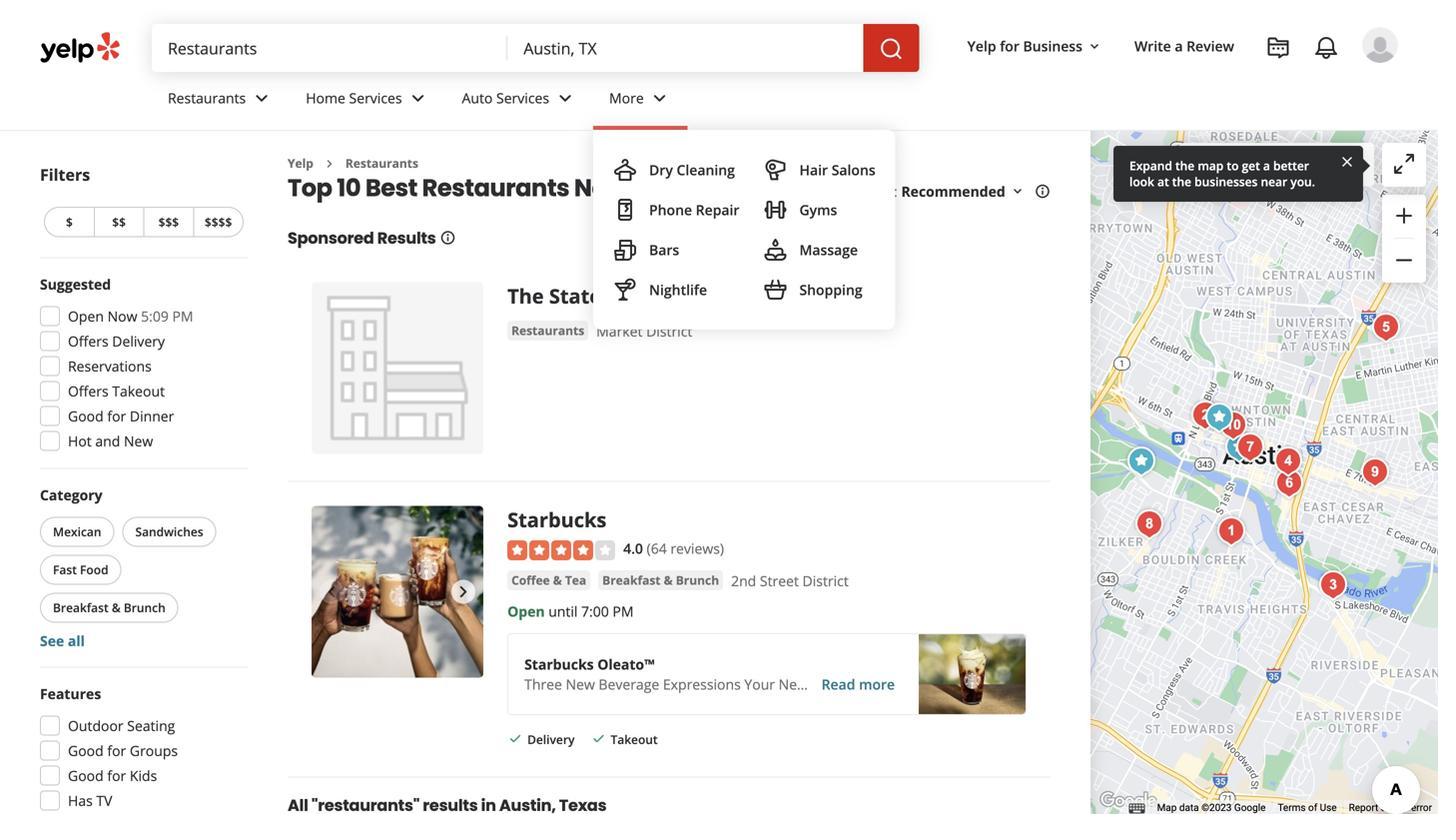Task type: locate. For each thing, give the bounding box(es) containing it.
0 horizontal spatial restaurants link
[[152, 72, 290, 130]]

restaurants link
[[152, 72, 290, 130], [346, 155, 419, 171], [508, 321, 589, 341]]

1 horizontal spatial breakfast & brunch
[[603, 572, 720, 588]]

0 vertical spatial 16 chevron down v2 image
[[1087, 39, 1103, 55]]

at
[[1158, 173, 1170, 190]]

24 chevron down v2 image for more
[[648, 86, 672, 110]]

0 vertical spatial delivery
[[112, 332, 165, 351]]

0 horizontal spatial pm
[[172, 307, 193, 326]]

takeout down the beverage
[[611, 731, 658, 748]]

new down starbucks oleato™
[[566, 675, 595, 694]]

1 horizontal spatial map
[[1287, 156, 1316, 175]]

a inside write a review link
[[1175, 36, 1184, 55]]

open down suggested
[[68, 307, 104, 326]]

has
[[68, 791, 93, 810]]

results
[[377, 227, 436, 249]]

1 none field from the left
[[168, 37, 492, 59]]

1 vertical spatial breakfast & brunch button
[[40, 593, 179, 623]]

hot
[[68, 432, 92, 451]]

1 horizontal spatial 16 checkmark v2 image
[[591, 731, 607, 747]]

for
[[1000, 36, 1020, 55], [107, 407, 126, 426], [107, 741, 126, 760], [107, 766, 126, 785]]

good for kids
[[68, 766, 157, 785]]

0 vertical spatial a
[[1175, 36, 1184, 55]]

pm right 7:00
[[613, 602, 634, 621]]

ruby a. image
[[1363, 27, 1399, 63]]

&
[[553, 572, 562, 588], [664, 572, 673, 588], [112, 600, 121, 616]]

expand the map to get a better look at the businesses near you.
[[1130, 157, 1316, 190]]

1 24 chevron down v2 image from the left
[[406, 86, 430, 110]]

& for coffee & tea link
[[553, 572, 562, 588]]

notifications image
[[1315, 36, 1339, 60]]

0 vertical spatial breakfast
[[603, 572, 661, 588]]

open left until
[[508, 602, 545, 621]]

pm right '5:09'
[[172, 307, 193, 326]]

review
[[1187, 36, 1235, 55]]

write a review
[[1135, 36, 1235, 55]]

1 horizontal spatial services
[[497, 89, 550, 108]]

tenten image
[[1214, 406, 1254, 446]]

16 info v2 image
[[1035, 184, 1051, 200], [440, 230, 456, 246]]

0 horizontal spatial map
[[1198, 157, 1224, 174]]

new down dinner
[[124, 432, 153, 451]]

1 horizontal spatial 24 chevron down v2 image
[[554, 86, 578, 110]]

home services link
[[290, 72, 446, 130]]

16 chevron down v2 image
[[1087, 39, 1103, 55], [1010, 184, 1026, 200]]

map
[[1287, 156, 1316, 175], [1198, 157, 1224, 174], [1390, 802, 1409, 814]]

map for error
[[1390, 802, 1409, 814]]

new right your
[[779, 675, 808, 694]]

takeout up dinner
[[112, 382, 165, 401]]

map
[[1158, 802, 1177, 814]]

menu
[[594, 130, 896, 330]]

starbucks up three
[[525, 655, 594, 674]]

data
[[1180, 802, 1200, 814]]

1 horizontal spatial 16 chevron down v2 image
[[1087, 39, 1103, 55]]

1 horizontal spatial takeout
[[611, 731, 658, 748]]

1 horizontal spatial yelp
[[968, 36, 997, 55]]

restaurants button
[[508, 321, 589, 341]]

0 vertical spatial restaurants link
[[152, 72, 290, 130]]

delivery down open now 5:09 pm
[[112, 332, 165, 351]]

kids
[[130, 766, 157, 785]]

0 vertical spatial good
[[68, 407, 104, 426]]

a inside 'expand the map to get a better look at the businesses near you.'
[[1264, 157, 1271, 174]]

2 horizontal spatial a
[[1382, 802, 1387, 814]]

yelp
[[968, 36, 997, 55], [288, 155, 314, 171]]

24 dry cleaning v2 image
[[614, 158, 638, 182]]

0 horizontal spatial breakfast & brunch
[[53, 600, 166, 616]]

0 vertical spatial starbucks
[[508, 506, 607, 534]]

three
[[525, 675, 562, 694]]

1 horizontal spatial a
[[1264, 157, 1271, 174]]

a for write
[[1175, 36, 1184, 55]]

breakfast & brunch down food
[[53, 600, 166, 616]]

0 horizontal spatial &
[[112, 600, 121, 616]]

24 phone repair v2 image
[[614, 198, 638, 222]]

0 vertical spatial yelp
[[968, 36, 997, 55]]

2 24 chevron down v2 image from the left
[[554, 86, 578, 110]]

salty sow image
[[1367, 308, 1407, 348]]

24 chevron down v2 image right 'more'
[[648, 86, 672, 110]]

write a review link
[[1127, 28, 1243, 64]]

0 horizontal spatial coffee
[[512, 572, 550, 588]]

good for good for groups
[[68, 741, 104, 760]]

yelp for business button
[[960, 28, 1111, 64]]

a right report
[[1382, 802, 1387, 814]]

district down nightlife link
[[647, 322, 693, 341]]

district
[[647, 322, 693, 341], [803, 571, 849, 590]]

2 horizontal spatial restaurants link
[[508, 321, 589, 341]]

1 vertical spatial open
[[508, 602, 545, 621]]

brunch inside breakfast & brunch link
[[676, 572, 720, 588]]

2 vertical spatial a
[[1382, 802, 1387, 814]]

dry cleaning
[[650, 160, 735, 179]]

1 vertical spatial starbucks
[[525, 655, 594, 674]]

& down 4.0 (64 reviews)
[[664, 572, 673, 588]]

1 horizontal spatial open
[[508, 602, 545, 621]]

good up has tv
[[68, 766, 104, 785]]

coffee down '4 star rating' image on the left
[[512, 572, 550, 588]]

map left to
[[1198, 157, 1224, 174]]

1 vertical spatial coffee
[[812, 675, 854, 694]]

1 horizontal spatial breakfast & brunch button
[[599, 570, 724, 590]]

map left error
[[1390, 802, 1409, 814]]

starbucks link
[[508, 506, 607, 534]]

24 chevron down v2 image for auto services
[[554, 86, 578, 110]]

map right as
[[1287, 156, 1316, 175]]

gyms
[[800, 200, 838, 219]]

anthem image
[[1270, 464, 1310, 504]]

Near text field
[[524, 37, 848, 59]]

None field
[[168, 37, 492, 59], [524, 37, 848, 59]]

breakfast & brunch down (64
[[603, 572, 720, 588]]

report a map error
[[1350, 802, 1433, 814]]

yelp left business
[[968, 36, 997, 55]]

all
[[68, 632, 85, 650]]

more
[[859, 675, 895, 694]]

1 vertical spatial breakfast & brunch
[[53, 600, 166, 616]]

good for good for kids
[[68, 766, 104, 785]]

features
[[40, 684, 101, 703]]

businesses
[[1195, 173, 1258, 190]]

4.0 (64 reviews)
[[624, 539, 724, 558]]

0 horizontal spatial brunch
[[124, 600, 166, 616]]

new
[[124, 432, 153, 451], [566, 675, 595, 694], [779, 675, 808, 694]]

16 chevron down v2 image inside "yelp for business" button
[[1087, 39, 1103, 55]]

offers for offers delivery
[[68, 332, 109, 351]]

0 vertical spatial brunch
[[676, 572, 720, 588]]

0 vertical spatial breakfast & brunch
[[603, 572, 720, 588]]

a right write
[[1175, 36, 1184, 55]]

services
[[349, 89, 402, 108], [497, 89, 550, 108]]

1 horizontal spatial delivery
[[528, 731, 575, 748]]

map inside 'expand the map to get a better look at the businesses near you.'
[[1198, 157, 1224, 174]]

expand the map to get a better look at the businesses near you. tooltip
[[1114, 146, 1364, 202]]

for for kids
[[107, 766, 126, 785]]

24 chevron down v2 image
[[406, 86, 430, 110], [554, 86, 578, 110], [648, 86, 672, 110]]

for down "offers takeout"
[[107, 407, 126, 426]]

2 16 checkmark v2 image from the left
[[591, 731, 607, 747]]

more link
[[594, 72, 688, 130]]

1 vertical spatial pm
[[613, 602, 634, 621]]

home services
[[306, 89, 402, 108]]

1 16 checkmark v2 image from the left
[[508, 731, 524, 747]]

offers down reservations
[[68, 382, 109, 401]]

& down 'fast food' button
[[112, 600, 121, 616]]

©2023
[[1202, 802, 1232, 814]]

services right home
[[349, 89, 402, 108]]

1 vertical spatial good
[[68, 741, 104, 760]]

2 offers from the top
[[68, 382, 109, 401]]

1 horizontal spatial &
[[553, 572, 562, 588]]

breakfast & brunch button
[[599, 570, 724, 590], [40, 593, 179, 623]]

terms of use link
[[1278, 802, 1338, 814]]

keyboard shortcuts image
[[1130, 804, 1146, 814]]

read
[[822, 675, 856, 694]]

a right get
[[1264, 157, 1271, 174]]

1 horizontal spatial 16 info v2 image
[[1035, 184, 1051, 200]]

brunch inside group
[[124, 600, 166, 616]]

near
[[1262, 173, 1288, 190]]

16 info v2 image right recommended dropdown button
[[1035, 184, 1051, 200]]

bars
[[650, 240, 680, 259]]

chuy's image
[[1122, 442, 1162, 482]]

district right street on the right bottom
[[803, 571, 849, 590]]

breakfast & brunch for the left breakfast & brunch button
[[53, 600, 166, 616]]

1 vertical spatial offers
[[68, 382, 109, 401]]

1 horizontal spatial pm
[[613, 602, 634, 621]]

16 chevron down v2 image right recommended
[[1010, 184, 1026, 200]]

1 services from the left
[[349, 89, 402, 108]]

sponsored results
[[288, 227, 436, 249]]

breakfast up 'all'
[[53, 600, 109, 616]]

offers
[[68, 332, 109, 351], [68, 382, 109, 401]]

dry
[[650, 160, 673, 179]]

offers up reservations
[[68, 332, 109, 351]]

slideshow element
[[312, 506, 484, 678]]

1 horizontal spatial none field
[[524, 37, 848, 59]]

brunch down 'sandwiches' "button"
[[124, 600, 166, 616]]

for for dinner
[[107, 407, 126, 426]]

group containing features
[[34, 684, 248, 814]]

see
[[40, 632, 64, 650]]

3 24 chevron down v2 image from the left
[[648, 86, 672, 110]]

odd duck image
[[1130, 505, 1170, 545]]

good up hot
[[68, 407, 104, 426]]

$$ button
[[94, 207, 143, 237]]

none field 'find'
[[168, 37, 492, 59]]

yelp left 16 chevron right v2 image
[[288, 155, 314, 171]]

open
[[68, 307, 104, 326], [508, 602, 545, 621]]

previous image
[[320, 580, 344, 604]]

oleato™
[[598, 655, 655, 674]]

0 vertical spatial offers
[[68, 332, 109, 351]]

for up 'good for kids'
[[107, 741, 126, 760]]

zoom out image
[[1393, 248, 1417, 272]]

better
[[1274, 157, 1310, 174]]

16 info v2 image right results
[[440, 230, 456, 246]]

see all button
[[40, 632, 85, 650]]

the
[[1176, 157, 1195, 174], [1173, 173, 1192, 190]]

1 vertical spatial 16 chevron down v2 image
[[1010, 184, 1026, 200]]

& for breakfast & brunch link
[[664, 572, 673, 588]]

& left 'tea'
[[553, 572, 562, 588]]

$ button
[[44, 207, 94, 237]]

texas
[[726, 171, 797, 205]]

2 vertical spatial good
[[68, 766, 104, 785]]

0 vertical spatial open
[[68, 307, 104, 326]]

market district
[[597, 322, 693, 341]]

as
[[1269, 156, 1283, 175]]

filters
[[40, 164, 90, 185]]

top
[[288, 171, 332, 205]]

24 chevron down v2 image inside "auto services" link
[[554, 86, 578, 110]]

restaurants left 24 chevron down v2 image
[[168, 89, 246, 108]]

services right auto
[[497, 89, 550, 108]]

for left business
[[1000, 36, 1020, 55]]

0 vertical spatial district
[[647, 322, 693, 341]]

16 chevron down v2 image right business
[[1087, 39, 1103, 55]]

3 good from the top
[[68, 766, 104, 785]]

starbucks image
[[1220, 428, 1260, 468]]

2 good from the top
[[68, 741, 104, 760]]

none field up more link at the top left of page
[[524, 37, 848, 59]]

24 chevron down v2 image inside more link
[[648, 86, 672, 110]]

home
[[306, 89, 346, 108]]

good
[[68, 407, 104, 426], [68, 741, 104, 760], [68, 766, 104, 785]]

expand map image
[[1393, 152, 1417, 176]]

expand
[[1130, 157, 1173, 174]]

0 horizontal spatial none field
[[168, 37, 492, 59]]

search
[[1221, 156, 1265, 175]]

group
[[1383, 195, 1427, 283], [34, 274, 248, 457], [36, 485, 248, 651], [34, 684, 248, 814]]

beverage
[[599, 675, 660, 694]]

0 vertical spatial 16 info v2 image
[[1035, 184, 1051, 200]]

7:00
[[582, 602, 609, 621]]

0 horizontal spatial a
[[1175, 36, 1184, 55]]

2 services from the left
[[497, 89, 550, 108]]

coffee left ritual
[[812, 675, 854, 694]]

menu containing dry cleaning
[[594, 130, 896, 330]]

0 horizontal spatial 16 info v2 image
[[440, 230, 456, 246]]

dinner
[[130, 407, 174, 426]]

None search field
[[152, 24, 924, 72]]

1 vertical spatial breakfast
[[53, 600, 109, 616]]

0 vertical spatial coffee
[[512, 572, 550, 588]]

for down good for groups
[[107, 766, 126, 785]]

brunch for the topmost breakfast & brunch button
[[676, 572, 720, 588]]

more
[[610, 89, 644, 108]]

0 horizontal spatial takeout
[[112, 382, 165, 401]]

1 horizontal spatial district
[[803, 571, 849, 590]]

& inside button
[[553, 572, 562, 588]]

0 horizontal spatial open
[[68, 307, 104, 326]]

0 horizontal spatial breakfast
[[53, 600, 109, 616]]

24 chevron down v2 image right auto services
[[554, 86, 578, 110]]

1 vertical spatial a
[[1264, 157, 1271, 174]]

restaurants down the
[[512, 322, 585, 339]]

dry cleaning link
[[606, 150, 748, 190]]

for for business
[[1000, 36, 1020, 55]]

16 chevron down v2 image inside recommended dropdown button
[[1010, 184, 1026, 200]]

1 horizontal spatial brunch
[[676, 572, 720, 588]]

24 chevron down v2 image left auto
[[406, 86, 430, 110]]

0 horizontal spatial services
[[349, 89, 402, 108]]

for inside button
[[1000, 36, 1020, 55]]

1 vertical spatial restaurants link
[[346, 155, 419, 171]]

0 horizontal spatial 16 checkmark v2 image
[[508, 731, 524, 747]]

breakfast
[[603, 572, 661, 588], [53, 600, 109, 616]]

2 horizontal spatial map
[[1390, 802, 1409, 814]]

breakfast down 4.0
[[603, 572, 661, 588]]

2 none field from the left
[[524, 37, 848, 59]]

1 vertical spatial yelp
[[288, 155, 314, 171]]

2 horizontal spatial 24 chevron down v2 image
[[648, 86, 672, 110]]

three new beverage expressions your new coffee ritual
[[525, 675, 895, 694]]

0 horizontal spatial yelp
[[288, 155, 314, 171]]

1 vertical spatial district
[[803, 571, 849, 590]]

0 vertical spatial pm
[[172, 307, 193, 326]]

breakfast & brunch button down (64
[[599, 570, 724, 590]]

the statesman image
[[1200, 398, 1240, 438]]

close image
[[1340, 152, 1356, 170]]

1 good from the top
[[68, 407, 104, 426]]

fast
[[53, 562, 77, 578]]

2 horizontal spatial &
[[664, 572, 673, 588]]

1 offers from the top
[[68, 332, 109, 351]]

24 chevron down v2 image inside home services link
[[406, 86, 430, 110]]

none field up home
[[168, 37, 492, 59]]

cleaning
[[677, 160, 735, 179]]

reviews)
[[671, 539, 724, 558]]

coffee inside button
[[512, 572, 550, 588]]

delivery down three
[[528, 731, 575, 748]]

1 vertical spatial delivery
[[528, 731, 575, 748]]

your
[[745, 675, 775, 694]]

0 horizontal spatial delivery
[[112, 332, 165, 351]]

services for auto services
[[497, 89, 550, 108]]

you.
[[1291, 173, 1316, 190]]

breakfast & brunch button down food
[[40, 593, 179, 623]]

group containing category
[[36, 485, 248, 651]]

0 horizontal spatial 16 chevron down v2 image
[[1010, 184, 1026, 200]]

16 checkmark v2 image
[[508, 731, 524, 747], [591, 731, 607, 747]]

restaurants down "auto services" link
[[422, 171, 570, 205]]

coffee
[[512, 572, 550, 588], [812, 675, 854, 694]]

1 vertical spatial takeout
[[611, 731, 658, 748]]

0 horizontal spatial 24 chevron down v2 image
[[406, 86, 430, 110]]

user actions element
[[952, 25, 1427, 148]]

starbucks up '4 star rating' image on the left
[[508, 506, 607, 534]]

1 vertical spatial brunch
[[124, 600, 166, 616]]

look
[[1130, 173, 1155, 190]]

market
[[597, 322, 643, 341]]

pm
[[172, 307, 193, 326], [613, 602, 634, 621]]

brunch down reviews)
[[676, 572, 720, 588]]

good down outdoor
[[68, 741, 104, 760]]

yelp inside "yelp for business" button
[[968, 36, 997, 55]]

use
[[1321, 802, 1338, 814]]



Task type: describe. For each thing, give the bounding box(es) containing it.
1 vertical spatial 16 info v2 image
[[440, 230, 456, 246]]

24 shopping v2 image
[[764, 278, 788, 302]]

recommended
[[902, 182, 1006, 201]]

sandwiches
[[135, 524, 203, 540]]

open for sponsored results
[[508, 602, 545, 621]]

statesman
[[549, 282, 656, 310]]

map data ©2023 google
[[1158, 802, 1266, 814]]

moonshine patio bar & grill image
[[1269, 442, 1309, 482]]

has tv
[[68, 791, 112, 810]]

group containing suggested
[[34, 274, 248, 457]]

$$
[[112, 214, 126, 230]]

offers for offers takeout
[[68, 382, 109, 401]]

outdoor seating
[[68, 716, 175, 735]]

moves
[[1320, 156, 1363, 175]]

0 horizontal spatial new
[[124, 432, 153, 451]]

ritual
[[858, 675, 895, 694]]

restaurants inside business categories element
[[168, 89, 246, 108]]

menu inside business categories element
[[594, 130, 896, 330]]

business categories element
[[152, 72, 1399, 330]]

4.0
[[624, 539, 643, 558]]

recommended button
[[902, 182, 1026, 201]]

24 chevron down v2 image
[[250, 86, 274, 110]]

for for groups
[[107, 741, 126, 760]]

$
[[66, 214, 73, 230]]

the statesman
[[508, 282, 656, 310]]

2 vertical spatial restaurants link
[[508, 321, 589, 341]]

auto
[[462, 89, 493, 108]]

offers delivery
[[68, 332, 165, 351]]

breakfast & brunch for the topmost breakfast & brunch button
[[603, 572, 720, 588]]

coffee & tea link
[[508, 570, 591, 590]]

0 vertical spatial takeout
[[112, 382, 165, 401]]

red ash image
[[1231, 428, 1271, 468]]

yelp link
[[288, 155, 314, 171]]

brunch for the left breakfast & brunch button
[[124, 600, 166, 616]]

get
[[1243, 157, 1261, 174]]

aba - austin image
[[1212, 512, 1252, 552]]

map for to
[[1198, 157, 1224, 174]]

error
[[1412, 802, 1433, 814]]

terms
[[1278, 802, 1307, 814]]

5:09
[[141, 307, 169, 326]]

hair
[[800, 160, 828, 179]]

google image
[[1096, 788, 1162, 814]]

until
[[549, 602, 578, 621]]

nightlife link
[[606, 270, 748, 310]]

$$$$ button
[[193, 207, 244, 237]]

the statesman link
[[508, 282, 656, 310]]

suerte image
[[1356, 453, 1396, 493]]

0 horizontal spatial breakfast & brunch button
[[40, 593, 179, 623]]

qi austin image
[[1186, 396, 1226, 436]]

reservations
[[68, 357, 152, 376]]

Find text field
[[168, 37, 492, 59]]

starbucks oleato™
[[525, 655, 655, 674]]

read more
[[822, 675, 895, 694]]

bars link
[[606, 230, 748, 270]]

sponsored
[[288, 227, 374, 249]]

best
[[366, 171, 418, 205]]

outdoor
[[68, 716, 124, 735]]

none field near
[[524, 37, 848, 59]]

1 horizontal spatial breakfast
[[603, 572, 661, 588]]

open for filters
[[68, 307, 104, 326]]

coffee & tea
[[512, 572, 587, 588]]

good for groups
[[68, 741, 178, 760]]

1 horizontal spatial coffee
[[812, 675, 854, 694]]

projects image
[[1267, 36, 1291, 60]]

16 checkmark v2 image for takeout
[[591, 731, 607, 747]]

(64
[[647, 539, 667, 558]]

shopping link
[[756, 270, 884, 310]]

good for good for dinner
[[68, 407, 104, 426]]

zoom in image
[[1393, 204, 1417, 228]]

starbucks for starbucks oleato™
[[525, 655, 594, 674]]

repair
[[696, 200, 740, 219]]

24 salon v2 image
[[764, 158, 788, 182]]

shopping
[[800, 280, 863, 299]]

2nd
[[732, 571, 757, 590]]

16 chevron right v2 image
[[322, 156, 338, 172]]

expressions
[[663, 675, 741, 694]]

nightlife
[[650, 280, 707, 299]]

and
[[95, 432, 120, 451]]

suggested
[[40, 275, 111, 294]]

0 vertical spatial breakfast & brunch button
[[599, 570, 724, 590]]

24 chevron down v2 image for home services
[[406, 86, 430, 110]]

16 chevron down v2 image for recommended
[[1010, 184, 1026, 200]]

near
[[574, 171, 632, 205]]

1 horizontal spatial restaurants link
[[346, 155, 419, 171]]

food
[[80, 562, 108, 578]]

16 chevron down v2 image for yelp for business
[[1087, 39, 1103, 55]]

pm for sponsored results
[[613, 602, 634, 621]]

10
[[337, 171, 361, 205]]

1618 asian fusion image
[[1314, 566, 1354, 606]]

24 massage v2 image
[[764, 238, 788, 262]]

open now 5:09 pm
[[68, 307, 193, 326]]

24 gyms v2 image
[[764, 198, 788, 222]]

2 horizontal spatial new
[[779, 675, 808, 694]]

gyms link
[[756, 190, 884, 230]]

1 horizontal spatial new
[[566, 675, 595, 694]]

2nd street district
[[732, 571, 849, 590]]

next image
[[452, 580, 476, 604]]

4 star rating image
[[508, 540, 616, 560]]

yelp for yelp link
[[288, 155, 314, 171]]

write
[[1135, 36, 1172, 55]]

0 horizontal spatial district
[[647, 322, 693, 341]]

map for moves
[[1287, 156, 1316, 175]]

auto services link
[[446, 72, 594, 130]]

mexican
[[53, 524, 101, 540]]

salons
[[832, 160, 876, 179]]

mexican button
[[40, 517, 114, 547]]

report a map error link
[[1350, 802, 1433, 814]]

hot and new
[[68, 432, 153, 451]]

groups
[[130, 741, 178, 760]]

restaurants inside button
[[512, 322, 585, 339]]

search image
[[880, 37, 904, 61]]

$$$
[[158, 214, 179, 230]]

pm for filters
[[172, 307, 193, 326]]

starbucks for starbucks
[[508, 506, 607, 534]]

services for home services
[[349, 89, 402, 108]]

offers takeout
[[68, 382, 165, 401]]

austin,
[[637, 171, 721, 205]]

street
[[760, 571, 799, 590]]

report
[[1350, 802, 1379, 814]]

category
[[40, 486, 103, 505]]

the
[[508, 282, 544, 310]]

yelp for yelp for business
[[968, 36, 997, 55]]

of
[[1309, 802, 1318, 814]]

map region
[[1055, 0, 1439, 814]]

fast food button
[[40, 555, 121, 585]]

open until 7:00 pm
[[508, 602, 634, 621]]

$$$ button
[[143, 207, 193, 237]]

phone
[[650, 200, 693, 219]]

a for report
[[1382, 802, 1387, 814]]

24 happy hour v2 image
[[614, 278, 638, 302]]

massage
[[800, 240, 858, 259]]

tv
[[96, 791, 112, 810]]

good for dinner
[[68, 407, 174, 426]]

hair salons
[[800, 160, 876, 179]]

coffee & tea button
[[508, 570, 591, 590]]

24 bars v2 image
[[614, 238, 638, 262]]

fast food
[[53, 562, 108, 578]]

restaurants right 16 chevron right v2 image
[[346, 155, 419, 171]]

16 checkmark v2 image for delivery
[[508, 731, 524, 747]]

search as map moves
[[1221, 156, 1363, 175]]



Task type: vqa. For each thing, say whether or not it's contained in the screenshot.
24 marker v2 'image'
no



